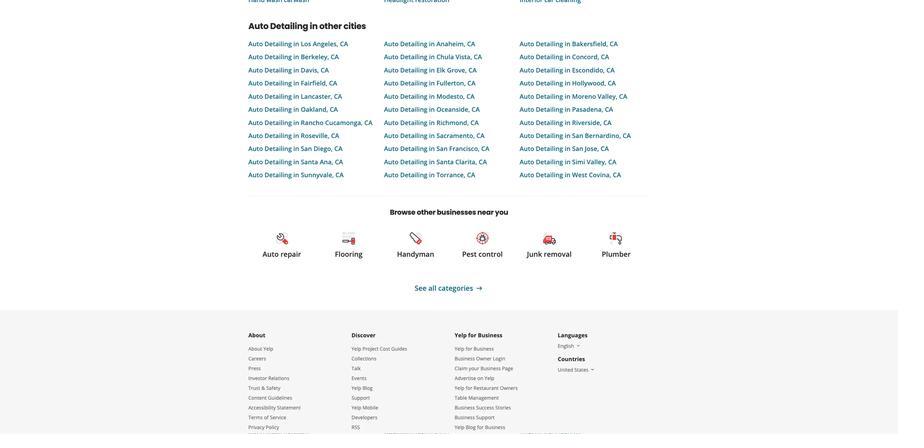 Task type: locate. For each thing, give the bounding box(es) containing it.
auto for auto detailing in bakersfield, ca
[[520, 39, 534, 48]]

in down the auto detailing in richmond, ca
[[429, 132, 435, 140]]

see all categories link
[[415, 284, 484, 293]]

detailing for auto detailing in rancho cucamonga, ca
[[265, 118, 292, 127]]

in up auto detailing in hollywood, ca
[[565, 66, 571, 74]]

business owner login link
[[455, 356, 505, 362]]

1 vertical spatial valley,
[[587, 158, 607, 166]]

in down auto detailing in berkeley, ca
[[293, 66, 299, 74]]

1 vertical spatial other
[[417, 208, 436, 218]]

santa up 'sunnyvale,'
[[301, 158, 318, 166]]

about inside about yelp careers press investor relations trust & safety content guidelines accessibility statement terms of service privacy policy
[[248, 346, 262, 352]]

auto for auto detailing in elk grove, ca
[[384, 66, 399, 74]]

detailing for auto detailing in escondido, ca
[[536, 66, 563, 74]]

2 about from the top
[[248, 346, 262, 352]]

in for auto detailing in san diego, ca
[[293, 145, 299, 153]]

auto for auto detailing in rancho cucamonga, ca
[[248, 118, 263, 127]]

16 chevron down v2 image right states
[[590, 367, 596, 373]]

auto for auto detailing in simi valley, ca
[[520, 158, 534, 166]]

detailing up auto detailing in berkeley, ca
[[265, 39, 292, 48]]

auto detailing in roseville, ca
[[248, 132, 339, 140]]

in down auto detailing in santa clarita, ca
[[429, 171, 435, 180]]

ca
[[340, 39, 348, 48], [467, 39, 475, 48], [610, 39, 618, 48], [331, 53, 339, 61], [474, 53, 482, 61], [601, 53, 609, 61], [321, 66, 329, 74], [469, 66, 477, 74], [607, 66, 615, 74], [329, 79, 337, 87], [468, 79, 476, 87], [608, 79, 616, 87], [334, 92, 342, 101], [467, 92, 475, 101], [619, 92, 627, 101], [330, 105, 338, 114], [472, 105, 480, 114], [605, 105, 613, 114], [364, 118, 373, 127], [471, 118, 479, 127], [604, 118, 612, 127], [331, 132, 339, 140], [477, 132, 485, 140], [623, 132, 631, 140], [334, 145, 343, 153], [481, 145, 490, 153], [601, 145, 609, 153], [335, 158, 343, 166], [479, 158, 487, 166], [608, 158, 617, 166], [336, 171, 344, 180], [467, 171, 475, 180], [613, 171, 621, 180]]

covina,
[[589, 171, 611, 180]]

in left chula in the top of the page
[[429, 53, 435, 61]]

detailing for auto detailing in oceanside, ca
[[400, 105, 428, 114]]

detailing for auto detailing in anaheim, ca
[[400, 39, 428, 48]]

in left elk
[[429, 66, 435, 74]]

auto detailing in riverside, ca
[[520, 118, 612, 127]]

auto for auto detailing in torrance, ca
[[384, 171, 399, 180]]

1 horizontal spatial 16 chevron down v2 image
[[590, 367, 596, 373]]

1 horizontal spatial santa
[[437, 158, 454, 166]]

in for auto detailing in riverside, ca
[[565, 118, 571, 127]]

sacramento,
[[437, 132, 475, 140]]

careers link
[[248, 356, 266, 362]]

in up "auto detailing in chula vista, ca"
[[429, 39, 435, 48]]

in for auto detailing in lancaster, ca
[[293, 92, 299, 101]]

in up the auto detailing in oceanside, ca
[[429, 92, 435, 101]]

detailing up auto detailing in fairfield, ca
[[265, 66, 292, 74]]

mobile
[[363, 405, 378, 411]]

detailing for auto detailing in sunnyvale, ca
[[265, 171, 292, 180]]

detailing up auto detailing in riverside, ca
[[536, 105, 563, 114]]

in up los at the left top of the page
[[310, 20, 318, 32]]

in for auto detailing in san jose, ca
[[565, 145, 571, 153]]

santa up torrance,
[[437, 158, 454, 166]]

ana,
[[320, 158, 333, 166]]

in up auto detailing in roseville, ca
[[293, 118, 299, 127]]

advertise on yelp link
[[455, 375, 494, 382]]

detailing up "auto detailing in chula vista, ca"
[[400, 39, 428, 48]]

16 chevron down v2 image inside united states dropdown button
[[590, 367, 596, 373]]

auto for auto detailing in sunnyvale, ca
[[248, 171, 263, 180]]

0 vertical spatial 16 chevron down v2 image
[[576, 344, 581, 349]]

detailing down auto detailing in lancaster, ca
[[265, 105, 292, 114]]

santa
[[301, 158, 318, 166], [437, 158, 454, 166]]

auto inside auto repair link
[[263, 250, 279, 259]]

in left west
[[565, 171, 571, 180]]

0 horizontal spatial 16 chevron down v2 image
[[576, 344, 581, 349]]

detailing down auto detailing in sacramento, ca
[[400, 145, 428, 153]]

in up auto detailing in sunnyvale, ca
[[293, 158, 299, 166]]

in left simi
[[565, 158, 571, 166]]

santa for santa clarita, ca
[[437, 158, 454, 166]]

repair
[[281, 250, 301, 259]]

content guidelines link
[[248, 395, 292, 402]]

accessibility
[[248, 405, 276, 411]]

simi
[[572, 158, 585, 166]]

auto detailing in anaheim, ca
[[384, 39, 475, 48]]

san up simi
[[572, 145, 583, 153]]

detailing for auto detailing in simi valley, ca
[[536, 158, 563, 166]]

english button
[[558, 343, 581, 350]]

detailing for auto detailing in santa ana, ca
[[265, 158, 292, 166]]

privacy policy link
[[248, 424, 279, 431]]

auto detailing in pasadena, ca
[[520, 105, 613, 114]]

login
[[493, 356, 505, 362]]

berkeley,
[[301, 53, 329, 61]]

1 horizontal spatial support
[[476, 415, 495, 421]]

auto for auto detailing in sacramento, ca
[[384, 132, 399, 140]]

in for auto detailing in davis, ca
[[293, 66, 299, 74]]

16 chevron down v2 image down languages in the bottom of the page
[[576, 344, 581, 349]]

detailing up auto detailing in modesto, ca
[[400, 79, 428, 87]]

roseville,
[[301, 132, 329, 140]]

0 horizontal spatial santa
[[301, 158, 318, 166]]

detailing up "auto detailing in simi valley, ca"
[[536, 145, 563, 153]]

in for auto detailing in rancho cucamonga, ca
[[293, 118, 299, 127]]

in down auto detailing in lancaster, ca
[[293, 105, 299, 114]]

detailing for auto detailing in fairfield, ca
[[265, 79, 292, 87]]

san for san diego, ca
[[301, 145, 312, 153]]

auto for auto detailing in los angeles, ca
[[248, 39, 263, 48]]

other right the browse
[[417, 208, 436, 218]]

detailing down auto detailing in davis, ca
[[265, 79, 292, 87]]

yelp up "table"
[[455, 385, 465, 392]]

detailing down auto detailing in san diego, ca at the left of page
[[265, 158, 292, 166]]

in up auto detailing in san diego, ca at the left of page
[[293, 132, 299, 140]]

languages
[[558, 332, 588, 339]]

flooring link
[[315, 232, 382, 259]]

detailing up auto detailing in davis, ca
[[265, 53, 292, 61]]

0 horizontal spatial blog
[[363, 385, 373, 392]]

about yelp careers press investor relations trust & safety content guidelines accessibility statement terms of service privacy policy
[[248, 346, 301, 431]]

0 vertical spatial blog
[[363, 385, 373, 392]]

blog down business support link
[[466, 424, 476, 431]]

detailing for auto detailing in elk grove, ca
[[400, 66, 428, 74]]

detailing down auto detailing in concord, ca
[[536, 66, 563, 74]]

detailing down auto detailing in fullerton, ca
[[400, 92, 428, 101]]

escondido,
[[572, 66, 605, 74]]

detailing up auto detailing in pasadena, ca
[[536, 92, 563, 101]]

1 about from the top
[[248, 332, 265, 339]]

detailing for auto detailing in modesto, ca
[[400, 92, 428, 101]]

auto for auto detailing in fairfield, ca
[[248, 79, 263, 87]]

detailing for auto detailing in concord, ca
[[536, 53, 563, 61]]

restaurant
[[474, 385, 499, 392]]

in down the auto detailing in oceanside, ca
[[429, 118, 435, 127]]

detailing for auto detailing in san francisco, ca
[[400, 145, 428, 153]]

success
[[476, 405, 494, 411]]

rss link
[[352, 424, 360, 431]]

detailing up the auto detailing in los angeles, ca
[[270, 20, 308, 32]]

english
[[558, 343, 574, 350]]

in up auto detailing in riverside, ca
[[565, 105, 571, 114]]

santa for santa ana, ca
[[301, 158, 318, 166]]

in up the auto detailing in richmond, ca
[[429, 105, 435, 114]]

talk link
[[352, 365, 361, 372]]

detailing down auto detailing in santa ana, ca
[[265, 171, 292, 180]]

business support link
[[455, 415, 495, 421]]

countries
[[558, 356, 585, 363]]

0 vertical spatial support
[[352, 395, 370, 402]]

statement
[[277, 405, 301, 411]]

detailing
[[270, 20, 308, 32], [265, 39, 292, 48], [400, 39, 428, 48], [536, 39, 563, 48], [265, 53, 292, 61], [400, 53, 428, 61], [536, 53, 563, 61], [265, 66, 292, 74], [400, 66, 428, 74], [536, 66, 563, 74], [265, 79, 292, 87], [400, 79, 428, 87], [536, 79, 563, 87], [265, 92, 292, 101], [400, 92, 428, 101], [536, 92, 563, 101], [265, 105, 292, 114], [400, 105, 428, 114], [536, 105, 563, 114], [265, 118, 292, 127], [400, 118, 428, 127], [536, 118, 563, 127], [265, 132, 292, 140], [400, 132, 428, 140], [536, 132, 563, 140], [265, 145, 292, 153], [400, 145, 428, 153], [536, 145, 563, 153], [265, 158, 292, 166], [400, 158, 428, 166], [536, 158, 563, 166], [265, 171, 292, 180], [400, 171, 428, 180], [536, 171, 563, 180]]

yelp down business support link
[[455, 424, 465, 431]]

bakersfield,
[[572, 39, 608, 48]]

in up auto detailing in torrance, ca
[[429, 158, 435, 166]]

auto detailing in escondido, ca
[[520, 66, 615, 74]]

other up angeles, at the left top of the page
[[319, 20, 342, 32]]

in for auto detailing in los angeles, ca
[[293, 39, 299, 48]]

valley, down hollywood,
[[598, 92, 618, 101]]

0 vertical spatial valley,
[[598, 92, 618, 101]]

in up auto detailing in lancaster, ca
[[293, 79, 299, 87]]

in down auto detailing in sacramento, ca
[[429, 145, 435, 153]]

detailing for auto detailing in berkeley, ca
[[265, 53, 292, 61]]

auto detailing in fullerton, ca
[[384, 79, 476, 87]]

auto for auto detailing in west covina, ca
[[520, 171, 534, 180]]

detailing down "auto detailing in simi valley, ca"
[[536, 171, 563, 180]]

auto repair image
[[275, 232, 289, 246]]

detailing for auto detailing in moreno valley, ca
[[536, 92, 563, 101]]

support link
[[352, 395, 370, 402]]

plumber
[[602, 250, 631, 259]]

auto detailing in simi valley, ca
[[520, 158, 617, 166]]

sunnyvale,
[[301, 171, 334, 180]]

blog inside yelp for business business owner login claim your business page advertise on yelp yelp for restaurant owners table management business success stories business support yelp blog for business
[[466, 424, 476, 431]]

in up auto detailing in concord, ca
[[565, 39, 571, 48]]

about for about yelp careers press investor relations trust & safety content guidelines accessibility statement terms of service privacy policy
[[248, 346, 262, 352]]

in left los at the left top of the page
[[293, 39, 299, 48]]

auto detailing in modesto, ca
[[384, 92, 475, 101]]

events link
[[352, 375, 367, 382]]

auto for auto detailing in pasadena, ca
[[520, 105, 534, 114]]

detailing for auto detailing in other cities
[[270, 20, 308, 32]]

about up about yelp link
[[248, 332, 265, 339]]

vista,
[[456, 53, 472, 61]]

auto detailing in hollywood, ca
[[520, 79, 616, 87]]

san for san jose, ca
[[572, 145, 583, 153]]

about up careers at the left of the page
[[248, 346, 262, 352]]

in down auto detailing in riverside, ca
[[565, 132, 571, 140]]

detailing down auto detailing in modesto, ca
[[400, 105, 428, 114]]

detailing down auto detailing in anaheim, ca
[[400, 53, 428, 61]]

in for auto detailing in concord, ca
[[565, 53, 571, 61]]

junk removal
[[527, 250, 572, 259]]

detailing up auto detailing in fullerton, ca
[[400, 66, 428, 74]]

in down auto detailing in hollywood, ca
[[565, 92, 571, 101]]

yelp mobile link
[[352, 405, 378, 411]]

1 vertical spatial 16 chevron down v2 image
[[590, 367, 596, 373]]

in for auto detailing in sunnyvale, ca
[[293, 171, 299, 180]]

0 vertical spatial other
[[319, 20, 342, 32]]

detailing down the auto detailing in richmond, ca
[[400, 132, 428, 140]]

business
[[478, 332, 503, 339], [474, 346, 494, 352], [455, 356, 475, 362], [481, 365, 501, 372], [455, 405, 475, 411], [455, 415, 475, 421], [485, 424, 505, 431]]

16 chevron down v2 image
[[576, 344, 581, 349], [590, 367, 596, 373]]

san down roseville,
[[301, 145, 312, 153]]

business up claim
[[455, 356, 475, 362]]

auto detailing in san diego, ca
[[248, 145, 343, 153]]

in down auto detailing in elk grove, ca
[[429, 79, 435, 87]]

blog up support link
[[363, 385, 373, 392]]

relations
[[268, 375, 289, 382]]

detailing down auto detailing in roseville, ca
[[265, 145, 292, 153]]

in up "auto detailing in simi valley, ca"
[[565, 145, 571, 153]]

detailing down auto detailing in pasadena, ca
[[536, 118, 563, 127]]

you
[[495, 208, 508, 218]]

in for auto detailing in simi valley, ca
[[565, 158, 571, 166]]

16 chevron down v2 image inside english popup button
[[576, 344, 581, 349]]

in for auto detailing in fullerton, ca
[[429, 79, 435, 87]]

detailing up auto detailing in escondido, ca
[[536, 53, 563, 61]]

detailing down auto detailing in fairfield, ca
[[265, 92, 292, 101]]

richmond,
[[437, 118, 469, 127]]

detailing up auto detailing in concord, ca
[[536, 39, 563, 48]]

in down the auto detailing in los angeles, ca
[[293, 53, 299, 61]]

auto detailing in bakersfield, ca
[[520, 39, 618, 48]]

san down riverside,
[[572, 132, 583, 140]]

auto detailing in sunnyvale, ca
[[248, 171, 344, 180]]

1 vertical spatial about
[[248, 346, 262, 352]]

detailing down auto detailing in escondido, ca
[[536, 79, 563, 87]]

blog
[[363, 385, 373, 392], [466, 424, 476, 431]]

yelp up careers at the left of the page
[[264, 346, 273, 352]]

junk removal link
[[516, 232, 583, 259]]

in up auto detailing in oakland, ca
[[293, 92, 299, 101]]

developers
[[352, 415, 377, 421]]

detailing for auto detailing in oakland, ca
[[265, 105, 292, 114]]

auto for auto detailing in concord, ca
[[520, 53, 534, 61]]

yelp
[[455, 332, 467, 339], [264, 346, 273, 352], [352, 346, 361, 352], [455, 346, 465, 352], [485, 375, 494, 382], [352, 385, 361, 392], [455, 385, 465, 392], [352, 405, 361, 411], [455, 424, 465, 431]]

in for auto detailing in chula vista, ca
[[429, 53, 435, 61]]

detailing up auto detailing in san diego, ca at the left of page
[[265, 132, 292, 140]]

detailing down the auto detailing in oceanside, ca
[[400, 118, 428, 127]]

see
[[415, 284, 427, 293]]

valley,
[[598, 92, 618, 101], [587, 158, 607, 166]]

support down the yelp blog link
[[352, 395, 370, 402]]

auto for auto detailing in san bernardino, ca
[[520, 132, 534, 140]]

detailing for auto detailing in santa clarita, ca
[[400, 158, 428, 166]]

in for auto detailing in elk grove, ca
[[429, 66, 435, 74]]

1 vertical spatial blog
[[466, 424, 476, 431]]

safety
[[266, 385, 280, 392]]

0 vertical spatial about
[[248, 332, 265, 339]]

san up auto detailing in santa clarita, ca
[[437, 145, 448, 153]]

for up yelp for business link
[[468, 332, 477, 339]]

detailing up auto detailing in torrance, ca
[[400, 158, 428, 166]]

in down auto detailing in pasadena, ca
[[565, 118, 571, 127]]

valley, up covina, at the right top of page
[[587, 158, 607, 166]]

1 vertical spatial support
[[476, 415, 495, 421]]

stories
[[495, 405, 511, 411]]

in down auto detailing in escondido, ca
[[565, 79, 571, 87]]

detailing for auto detailing in roseville, ca
[[265, 132, 292, 140]]

0 horizontal spatial support
[[352, 395, 370, 402]]

16 chevron down v2 image for languages
[[576, 344, 581, 349]]

detailing for auto detailing in richmond, ca
[[400, 118, 428, 127]]

detailing down auto detailing in san jose, ca
[[536, 158, 563, 166]]

your
[[469, 365, 479, 372]]

1 horizontal spatial other
[[417, 208, 436, 218]]

auto repair
[[263, 250, 301, 259]]

service
[[270, 415, 286, 421]]

in down auto detailing in santa ana, ca
[[293, 171, 299, 180]]

in up auto detailing in escondido, ca
[[565, 53, 571, 61]]

detailing up auto detailing in san jose, ca
[[536, 132, 563, 140]]

detailing down auto detailing in santa clarita, ca
[[400, 171, 428, 180]]

san for san bernardino, ca
[[572, 132, 583, 140]]

in for auto detailing in bakersfield, ca
[[565, 39, 571, 48]]

auto detailing in chula vista, ca
[[384, 53, 482, 61]]

auto for auto detailing in san diego, ca
[[248, 145, 263, 153]]

auto for auto detailing in oceanside, ca
[[384, 105, 399, 114]]

auto detailing in sacramento, ca
[[384, 132, 485, 140]]

auto detailing in west covina, ca
[[520, 171, 621, 180]]

1 horizontal spatial blog
[[466, 424, 476, 431]]

claim
[[455, 365, 468, 372]]

support down the success at the bottom
[[476, 415, 495, 421]]

in for auto detailing in fairfield, ca
[[293, 79, 299, 87]]

in up auto detailing in santa ana, ca
[[293, 145, 299, 153]]

auto
[[248, 20, 269, 32], [248, 39, 263, 48], [384, 39, 399, 48], [520, 39, 534, 48], [248, 53, 263, 61], [384, 53, 399, 61], [520, 53, 534, 61], [248, 66, 263, 74], [384, 66, 399, 74], [520, 66, 534, 74], [248, 79, 263, 87], [384, 79, 399, 87], [520, 79, 534, 87], [248, 92, 263, 101], [384, 92, 399, 101], [520, 92, 534, 101], [248, 105, 263, 114], [384, 105, 399, 114], [520, 105, 534, 114], [248, 118, 263, 127], [384, 118, 399, 127], [520, 118, 534, 127], [248, 132, 263, 140], [384, 132, 399, 140], [520, 132, 534, 140], [248, 145, 263, 153], [384, 145, 399, 153], [520, 145, 534, 153], [248, 158, 263, 166], [384, 158, 399, 166], [520, 158, 534, 166], [248, 171, 263, 180], [384, 171, 399, 180], [520, 171, 534, 180], [263, 250, 279, 259]]

1 santa from the left
[[301, 158, 318, 166]]

investor
[[248, 375, 267, 382]]

auto for auto detailing in chula vista, ca
[[384, 53, 399, 61]]

in for auto detailing in richmond, ca
[[429, 118, 435, 127]]

2 santa from the left
[[437, 158, 454, 166]]

0 horizontal spatial other
[[319, 20, 342, 32]]

collections
[[352, 356, 377, 362]]

management
[[469, 395, 499, 402]]



Task type: describe. For each thing, give the bounding box(es) containing it.
in for auto detailing in roseville, ca
[[293, 132, 299, 140]]

businesses
[[437, 208, 476, 218]]

in for auto detailing in sacramento, ca
[[429, 132, 435, 140]]

flooring image
[[342, 232, 356, 246]]

pest control
[[462, 250, 503, 259]]

policy
[[266, 424, 279, 431]]

auto detailing in lancaster, ca
[[248, 92, 342, 101]]

browse other businesses near you
[[390, 208, 508, 218]]

in for auto detailing in berkeley, ca
[[293, 53, 299, 61]]

for down advertise
[[466, 385, 472, 392]]

in for auto detailing in modesto, ca
[[429, 92, 435, 101]]

auto for auto detailing in moreno valley, ca
[[520, 92, 534, 101]]

auto detailing in santa clarita, ca
[[384, 158, 487, 166]]

handyman
[[397, 250, 434, 259]]

business up owner
[[474, 346, 494, 352]]

auto detailing in san francisco, ca
[[384, 145, 490, 153]]

in for auto detailing in anaheim, ca
[[429, 39, 435, 48]]

auto for auto detailing in santa ana, ca
[[248, 158, 263, 166]]

in for auto detailing in santa ana, ca
[[293, 158, 299, 166]]

for down business support link
[[477, 424, 484, 431]]

handyman image
[[409, 232, 423, 246]]

rancho
[[301, 118, 324, 127]]

auto for auto detailing in escondido, ca
[[520, 66, 534, 74]]

yelp for business
[[455, 332, 503, 339]]

talk
[[352, 365, 361, 372]]

support inside yelp project cost guides collections talk events yelp blog support yelp mobile developers rss
[[352, 395, 370, 402]]

guides
[[391, 346, 407, 352]]

near
[[478, 208, 494, 218]]

of
[[264, 415, 269, 421]]

cost
[[380, 346, 390, 352]]

united
[[558, 367, 573, 373]]

detailing for auto detailing in hollywood, ca
[[536, 79, 563, 87]]

privacy
[[248, 424, 265, 431]]

san for san francisco, ca
[[437, 145, 448, 153]]

auto detailing in davis, ca
[[248, 66, 329, 74]]

business up yelp for business link
[[478, 332, 503, 339]]

in for auto detailing in pasadena, ca
[[565, 105, 571, 114]]

all
[[429, 284, 437, 293]]

yelp right on
[[485, 375, 494, 382]]

detailing for auto detailing in bakersfield, ca
[[536, 39, 563, 48]]

trust
[[248, 385, 260, 392]]

lancaster,
[[301, 92, 332, 101]]

concord,
[[572, 53, 599, 61]]

yelp down events
[[352, 385, 361, 392]]

auto detailing in concord, ca
[[520, 53, 609, 61]]

united states button
[[558, 367, 596, 373]]

terms
[[248, 415, 263, 421]]

&
[[262, 385, 265, 392]]

events
[[352, 375, 367, 382]]

auto for auto detailing in lancaster, ca
[[248, 92, 263, 101]]

fairfield,
[[301, 79, 327, 87]]

business up yelp blog for business link
[[455, 415, 475, 421]]

valley, for moreno
[[598, 92, 618, 101]]

in for auto detailing in moreno valley, ca
[[565, 92, 571, 101]]

business down stories
[[485, 424, 505, 431]]

about for about
[[248, 332, 265, 339]]

auto for auto detailing in riverside, ca
[[520, 118, 534, 127]]

auto for auto detailing in san francisco, ca
[[384, 145, 399, 153]]

claim your business page link
[[455, 365, 513, 372]]

yelp blog for business link
[[455, 424, 505, 431]]

in for auto detailing in oceanside, ca
[[429, 105, 435, 114]]

chula
[[437, 53, 454, 61]]

yelp up claim
[[455, 346, 465, 352]]

detailing for auto detailing in torrance, ca
[[400, 171, 428, 180]]

detailing for auto detailing in san bernardino, ca
[[536, 132, 563, 140]]

torrance,
[[437, 171, 466, 180]]

fullerton,
[[437, 79, 466, 87]]

valley, for simi
[[587, 158, 607, 166]]

trust & safety link
[[248, 385, 280, 392]]

16 chevron down v2 image for countries
[[590, 367, 596, 373]]

flooring
[[335, 250, 363, 259]]

auto for auto detailing in other cities
[[248, 20, 269, 32]]

in for auto detailing in san francisco, ca
[[429, 145, 435, 153]]

auto for auto detailing in san jose, ca
[[520, 145, 534, 153]]

yelp for business link
[[455, 346, 494, 352]]

auto for auto detailing in davis, ca
[[248, 66, 263, 74]]

auto detailing in oakland, ca
[[248, 105, 338, 114]]

in for auto detailing in escondido, ca
[[565, 66, 571, 74]]

in for auto detailing in oakland, ca
[[293, 105, 299, 114]]

rss
[[352, 424, 360, 431]]

categories
[[438, 284, 473, 293]]

in for auto detailing in torrance, ca
[[429, 171, 435, 180]]

detailing for auto detailing in riverside, ca
[[536, 118, 563, 127]]

auto for auto detailing in santa clarita, ca
[[384, 158, 399, 166]]

auto for auto detailing in fullerton, ca
[[384, 79, 399, 87]]

in for auto detailing in san bernardino, ca
[[565, 132, 571, 140]]

hollywood,
[[572, 79, 606, 87]]

plumber image
[[609, 232, 623, 246]]

pest control image
[[476, 232, 490, 246]]

business down "table"
[[455, 405, 475, 411]]

owner
[[476, 356, 492, 362]]

for up 'business owner login' link on the bottom of the page
[[466, 346, 472, 352]]

yelp inside about yelp careers press investor relations trust & safety content guidelines accessibility statement terms of service privacy policy
[[264, 346, 273, 352]]

press link
[[248, 365, 261, 372]]

angeles,
[[313, 39, 338, 48]]

oakland,
[[301, 105, 328, 114]]

auto for auto detailing in oakland, ca
[[248, 105, 263, 114]]

detailing for auto detailing in los angeles, ca
[[265, 39, 292, 48]]

detailing for auto detailing in west covina, ca
[[536, 171, 563, 180]]

davis,
[[301, 66, 319, 74]]

auto for auto detailing in roseville, ca
[[248, 132, 263, 140]]

yelp down support link
[[352, 405, 361, 411]]

detailing for auto detailing in pasadena, ca
[[536, 105, 563, 114]]

auto for auto detailing in hollywood, ca
[[520, 79, 534, 87]]

detailing for auto detailing in davis, ca
[[265, 66, 292, 74]]

terms of service link
[[248, 415, 286, 421]]

west
[[572, 171, 587, 180]]

detailing for auto detailing in chula vista, ca
[[400, 53, 428, 61]]

24 arrow right v2 image
[[475, 285, 484, 293]]

yelp project cost guides collections talk events yelp blog support yelp mobile developers rss
[[352, 346, 407, 431]]

control
[[479, 250, 503, 259]]

on
[[477, 375, 483, 382]]

about yelp link
[[248, 346, 273, 352]]

yelp for business business owner login claim your business page advertise on yelp yelp for restaurant owners table management business success stories business support yelp blog for business
[[455, 346, 518, 431]]

francisco,
[[449, 145, 480, 153]]

detailing for auto detailing in fullerton, ca
[[400, 79, 428, 87]]

in for auto detailing in santa clarita, ca
[[429, 158, 435, 166]]

auto detailing in santa ana, ca
[[248, 158, 343, 166]]

detailing for auto detailing in sacramento, ca
[[400, 132, 428, 140]]

blog inside yelp project cost guides collections talk events yelp blog support yelp mobile developers rss
[[363, 385, 373, 392]]

removal
[[544, 250, 572, 259]]

auto for auto detailing in modesto, ca
[[384, 92, 399, 101]]

collections link
[[352, 356, 377, 362]]

pasadena,
[[572, 105, 603, 114]]

business down owner
[[481, 365, 501, 372]]

auto detailing in san jose, ca
[[520, 145, 609, 153]]

auto detailing in other cities
[[248, 20, 366, 32]]

support inside yelp for business business owner login claim your business page advertise on yelp yelp for restaurant owners table management business success stories business support yelp blog for business
[[476, 415, 495, 421]]

auto detailing in rancho cucamonga, ca
[[248, 118, 373, 127]]

elk
[[437, 66, 445, 74]]

anaheim,
[[437, 39, 466, 48]]

junk removal image
[[543, 232, 557, 246]]

auto detailing in torrance, ca
[[384, 171, 475, 180]]

pest control link
[[449, 232, 516, 259]]

detailing for auto detailing in san jose, ca
[[536, 145, 563, 153]]

diego,
[[314, 145, 333, 153]]

detailing for auto detailing in lancaster, ca
[[265, 92, 292, 101]]

yelp project cost guides link
[[352, 346, 407, 352]]

auto detailing in fairfield, ca
[[248, 79, 337, 87]]

in for auto detailing in west covina, ca
[[565, 171, 571, 180]]

auto for auto detailing in berkeley, ca
[[248, 53, 263, 61]]

auto detailing in oceanside, ca
[[384, 105, 480, 114]]

yelp up yelp for business link
[[455, 332, 467, 339]]

in for auto detailing in other cities
[[310, 20, 318, 32]]

modesto,
[[437, 92, 465, 101]]

yelp up the collections link
[[352, 346, 361, 352]]

auto for auto detailing in richmond, ca
[[384, 118, 399, 127]]

detailing for auto detailing in san diego, ca
[[265, 145, 292, 153]]

auto detailing in moreno valley, ca
[[520, 92, 627, 101]]

junk
[[527, 250, 542, 259]]



Task type: vqa. For each thing, say whether or not it's contained in the screenshot.
first 24 chevron down v2 image from right
no



